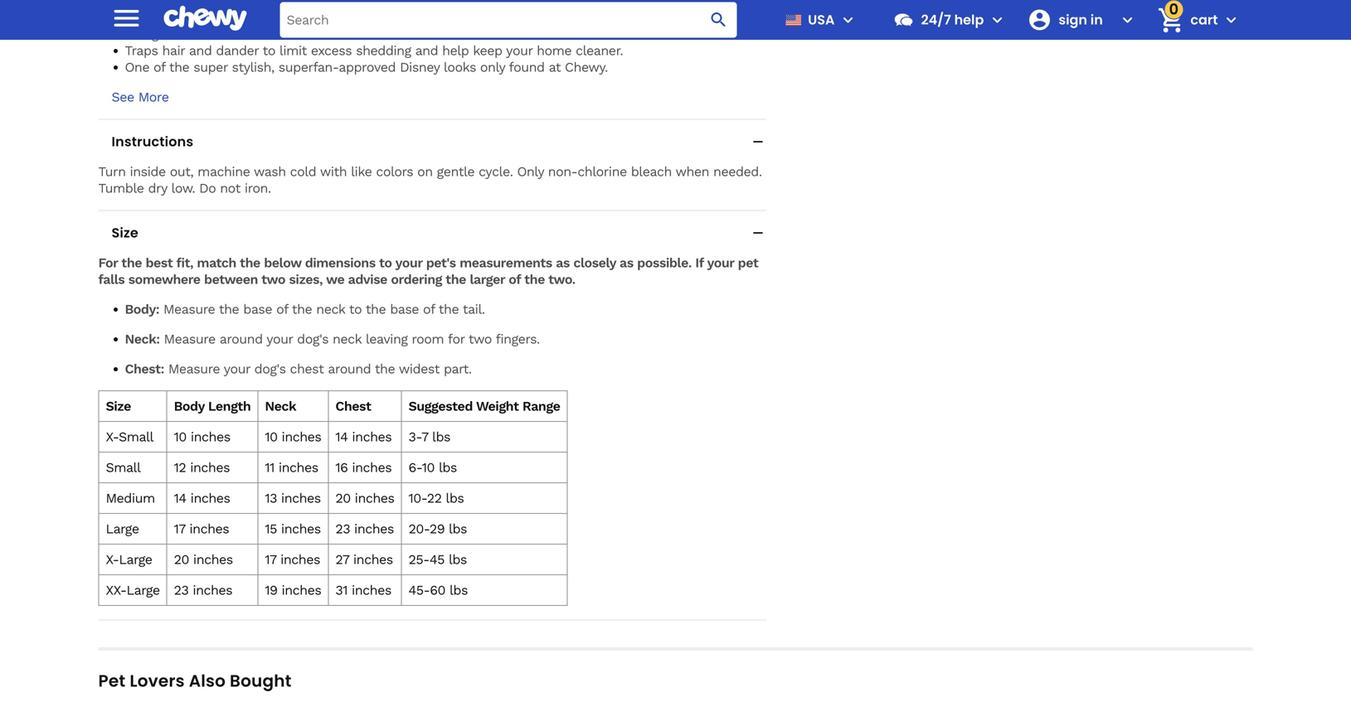 Task type: vqa. For each thing, say whether or not it's contained in the screenshot.


Task type: describe. For each thing, give the bounding box(es) containing it.
neck
[[265, 399, 296, 414]]

0 horizontal spatial 23
[[174, 583, 189, 599]]

45-60 lbs
[[409, 583, 468, 599]]

see more
[[112, 89, 169, 105]]

1 and from the left
[[189, 43, 212, 58]]

the down pet's
[[446, 272, 466, 287]]

11
[[265, 460, 275, 476]]

possible.
[[637, 255, 692, 271]]

the down sizes,
[[292, 302, 312, 317]]

29
[[430, 521, 445, 537]]

shedding
[[356, 43, 411, 58]]

0 vertical spatial 17
[[174, 521, 185, 537]]

27
[[336, 552, 349, 568]]

13 inches
[[265, 491, 321, 507]]

for inside winnie the pooh pattern features an "i love naps" graphic for an adorable touch to your pet's loungewear. traps hair and dander to limit excess shedding and help keep your home cleaner. one of the super stylish, superfan-approved disney looks only found at chewy.
[[485, 10, 502, 25]]

with
[[320, 164, 347, 180]]

body: measure the base of the neck to the base of the tail.
[[125, 302, 485, 317]]

only
[[517, 164, 544, 180]]

for
[[98, 255, 118, 271]]

turn inside out, machine wash cold with like colors on gentle cycle. only non-chlorine bleach when needed. tumble dry low. do not iron.
[[98, 164, 762, 196]]

19 inches
[[265, 583, 321, 599]]

measure for the
[[163, 302, 215, 317]]

at
[[549, 59, 561, 75]]

keep
[[473, 43, 502, 58]]

2 an from the left
[[507, 10, 521, 25]]

1 vertical spatial 17 inches
[[265, 552, 320, 568]]

for the best fit, match the below dimensions to your pet's measurements as closely as possible. if your pet falls somewhere between two sizes, we advise ordering the larger of the two.
[[98, 255, 759, 287]]

bought
[[230, 670, 292, 693]]

part.
[[444, 361, 472, 377]]

x-large
[[106, 552, 152, 568]]

the down "leaving"
[[375, 361, 395, 377]]

body:
[[125, 302, 159, 317]]

wash
[[254, 164, 286, 180]]

cart
[[1191, 10, 1218, 29]]

2 and from the left
[[415, 43, 438, 58]]

2 10 inches from the left
[[265, 429, 321, 445]]

12 inches
[[174, 460, 230, 476]]

x-small
[[106, 429, 153, 445]]

ordering
[[391, 272, 442, 287]]

pet's
[[669, 10, 698, 25]]

lovers
[[130, 670, 185, 693]]

the left tail.
[[439, 302, 459, 317]]

two.
[[549, 272, 576, 287]]

0 vertical spatial around
[[220, 331, 263, 347]]

pooh
[[195, 10, 225, 25]]

45-
[[409, 583, 430, 599]]

20-29 lbs
[[409, 521, 467, 537]]

cart menu image
[[1222, 10, 1242, 30]]

your left pet's
[[639, 10, 665, 25]]

1 vertical spatial small
[[106, 460, 141, 476]]

0 vertical spatial large
[[106, 521, 139, 537]]

superfan-
[[279, 59, 339, 75]]

closely
[[574, 255, 616, 271]]

the up between
[[240, 255, 260, 271]]

instructions image
[[750, 134, 767, 150]]

colors
[[376, 164, 413, 180]]

bleach
[[631, 164, 672, 180]]

low.
[[171, 180, 195, 196]]

to inside for the best fit, match the below dimensions to your pet's measurements as closely as possible. if your pet falls somewhere between two sizes, we advise ordering the larger of the two.
[[379, 255, 392, 271]]

cart link
[[1151, 0, 1218, 40]]

lbs for 3-7 lbs
[[432, 429, 451, 445]]

larger
[[470, 272, 505, 287]]

length
[[208, 399, 251, 414]]

of down the below
[[276, 302, 288, 317]]

the right "for" at the left of the page
[[121, 255, 142, 271]]

advise
[[348, 272, 387, 287]]

15
[[265, 521, 277, 537]]

super
[[194, 59, 228, 75]]

2 horizontal spatial 10
[[422, 460, 435, 476]]

suggested
[[409, 399, 473, 414]]

3-
[[409, 429, 422, 445]]

best
[[146, 255, 173, 271]]

1 as from the left
[[556, 255, 570, 271]]

winnie the pooh pattern features an "i love naps" graphic for an adorable touch to your pet's loungewear. traps hair and dander to limit excess shedding and help keep your home cleaner. one of the super stylish, superfan-approved disney looks only found at chewy.
[[125, 10, 698, 75]]

dander
[[216, 43, 259, 58]]

sizes,
[[289, 272, 323, 287]]

dry
[[148, 180, 167, 196]]

your up "ordering"
[[395, 255, 423, 271]]

one
[[125, 59, 149, 75]]

features
[[278, 10, 328, 25]]

disney
[[400, 59, 440, 75]]

1 horizontal spatial around
[[328, 361, 371, 377]]

of inside winnie the pooh pattern features an "i love naps" graphic for an adorable touch to your pet's loungewear. traps hair and dander to limit excess shedding and help keep your home cleaner. one of the super stylish, superfan-approved disney looks only found at chewy.
[[154, 59, 165, 75]]

31 inches
[[336, 583, 391, 599]]

loungewear.
[[125, 26, 197, 42]]

non-
[[548, 164, 578, 180]]

2 base from the left
[[390, 302, 419, 317]]

1 base from the left
[[243, 302, 272, 317]]

weight
[[476, 399, 519, 414]]

pet
[[738, 255, 759, 271]]

45
[[430, 552, 445, 568]]

lbs for 10-22 lbs
[[446, 491, 464, 507]]

range
[[523, 399, 560, 414]]

chlorine
[[578, 164, 627, 180]]

pet
[[98, 670, 126, 693]]

neck:
[[125, 331, 160, 347]]

measure for your
[[168, 361, 220, 377]]

also
[[189, 670, 226, 693]]

1 vertical spatial 20 inches
[[174, 552, 233, 568]]

10-
[[409, 491, 427, 507]]

chewy support image
[[893, 9, 915, 31]]

27 inches
[[336, 552, 393, 568]]

size image
[[750, 225, 767, 241]]

sign in
[[1059, 10, 1103, 29]]

home
[[537, 43, 572, 58]]

falls
[[98, 272, 125, 287]]

on
[[417, 164, 433, 180]]

see
[[112, 89, 134, 105]]

0 vertical spatial help
[[955, 10, 984, 29]]

1 vertical spatial for
[[448, 331, 465, 347]]

24/7 help link
[[887, 0, 984, 40]]

when
[[676, 164, 709, 180]]

match
[[197, 255, 236, 271]]

account menu image
[[1118, 10, 1138, 30]]

needed.
[[714, 164, 762, 180]]

size for instructions
[[112, 224, 139, 242]]

instructions
[[112, 132, 193, 151]]

pattern
[[229, 10, 274, 25]]

the down hair
[[169, 59, 189, 75]]

0 vertical spatial 20 inches
[[336, 491, 395, 507]]

items image
[[1156, 6, 1186, 35]]

naps"
[[397, 10, 433, 25]]



Task type: locate. For each thing, give the bounding box(es) containing it.
your up length at left bottom
[[224, 361, 250, 377]]

0 vertical spatial size
[[112, 224, 139, 242]]

usa
[[808, 10, 835, 29]]

small
[[119, 429, 153, 445], [106, 460, 141, 476]]

winnie
[[125, 10, 166, 25]]

24/7
[[921, 10, 952, 29]]

0 vertical spatial 23 inches
[[336, 521, 394, 537]]

0 horizontal spatial menu image
[[110, 1, 143, 35]]

the
[[170, 10, 191, 25], [169, 59, 189, 75], [121, 255, 142, 271], [240, 255, 260, 271], [446, 272, 466, 287], [525, 272, 545, 287], [219, 302, 239, 317], [292, 302, 312, 317], [366, 302, 386, 317], [439, 302, 459, 317], [375, 361, 395, 377]]

1 vertical spatial dog's
[[254, 361, 286, 377]]

31
[[336, 583, 348, 599]]

15 inches
[[265, 521, 321, 537]]

20 inches down '16 inches'
[[336, 491, 395, 507]]

lbs right 7
[[432, 429, 451, 445]]

0 vertical spatial small
[[119, 429, 153, 445]]

14 up 16
[[336, 429, 348, 445]]

20
[[336, 491, 351, 507], [174, 552, 189, 568]]

0 vertical spatial 17 inches
[[174, 521, 229, 537]]

pet lovers also bought
[[98, 670, 292, 693]]

Search text field
[[280, 2, 737, 38]]

neck up neck: measure around your dog's neck leaving room for two fingers.
[[316, 302, 345, 317]]

measure down somewhere
[[163, 302, 215, 317]]

16 inches
[[336, 460, 392, 476]]

help inside winnie the pooh pattern features an "i love naps" graphic for an adorable touch to your pet's loungewear. traps hair and dander to limit excess shedding and help keep your home cleaner. one of the super stylish, superfan-approved disney looks only found at chewy.
[[442, 43, 469, 58]]

cycle.
[[479, 164, 513, 180]]

1 10 inches from the left
[[174, 429, 230, 445]]

lbs right 6-
[[439, 460, 457, 476]]

1 an from the left
[[332, 10, 347, 25]]

0 horizontal spatial 14 inches
[[174, 491, 230, 507]]

10 up the 12
[[174, 429, 187, 445]]

1 vertical spatial two
[[469, 331, 492, 347]]

to up stylish,
[[263, 43, 275, 58]]

1 vertical spatial 14
[[174, 491, 186, 507]]

your right if
[[707, 255, 734, 271]]

suggested weight range
[[409, 399, 560, 414]]

help up looks
[[442, 43, 469, 58]]

small down x-small
[[106, 460, 141, 476]]

sign in link
[[1021, 0, 1115, 40]]

20 inches right x-large
[[174, 552, 233, 568]]

cold
[[290, 164, 316, 180]]

for right room
[[448, 331, 465, 347]]

for
[[485, 10, 502, 25], [448, 331, 465, 347]]

for up keep
[[485, 10, 502, 25]]

your up found
[[506, 43, 533, 58]]

chewy.
[[565, 59, 608, 75]]

iron.
[[245, 180, 271, 196]]

10 down the 3-7 lbs
[[422, 460, 435, 476]]

1 x- from the top
[[106, 429, 119, 445]]

lbs for 45-60 lbs
[[450, 583, 468, 599]]

1 vertical spatial 23
[[174, 583, 189, 599]]

1 horizontal spatial for
[[485, 10, 502, 25]]

x- for small
[[106, 429, 119, 445]]

your up chest: measure your dog's chest around the widest part. on the left
[[267, 331, 293, 347]]

menu image
[[110, 1, 143, 35], [838, 10, 858, 30]]

0 vertical spatial 14 inches
[[336, 429, 392, 445]]

14 inches down 12 inches
[[174, 491, 230, 507]]

1 horizontal spatial 17
[[265, 552, 276, 568]]

as right closely
[[620, 255, 634, 271]]

0 horizontal spatial two
[[261, 272, 285, 287]]

an left adorable
[[507, 10, 521, 25]]

inches
[[191, 429, 230, 445], [282, 429, 321, 445], [352, 429, 392, 445], [190, 460, 230, 476], [279, 460, 318, 476], [352, 460, 392, 476], [191, 491, 230, 507], [281, 491, 321, 507], [355, 491, 395, 507], [189, 521, 229, 537], [281, 521, 321, 537], [354, 521, 394, 537], [193, 552, 233, 568], [281, 552, 320, 568], [353, 552, 393, 568], [193, 583, 232, 599], [282, 583, 321, 599], [352, 583, 391, 599]]

tail.
[[463, 302, 485, 317]]

body length
[[174, 399, 251, 414]]

sign
[[1059, 10, 1088, 29]]

2 as from the left
[[620, 255, 634, 271]]

base down between
[[243, 302, 272, 317]]

1 vertical spatial large
[[119, 552, 152, 568]]

x- up xx-
[[106, 552, 119, 568]]

small up medium
[[119, 429, 153, 445]]

fingers.
[[496, 331, 540, 347]]

large up x-large
[[106, 521, 139, 537]]

1 horizontal spatial 17 inches
[[265, 552, 320, 568]]

14 down the 12
[[174, 491, 186, 507]]

dimensions
[[305, 255, 376, 271]]

do
[[199, 180, 216, 196]]

dog's up chest
[[297, 331, 329, 347]]

1 horizontal spatial 14 inches
[[336, 429, 392, 445]]

dog's left chest
[[254, 361, 286, 377]]

3-7 lbs
[[409, 429, 451, 445]]

1 horizontal spatial an
[[507, 10, 521, 25]]

menu image up traps
[[110, 1, 143, 35]]

"i
[[351, 10, 360, 25]]

room
[[412, 331, 444, 347]]

1 vertical spatial around
[[328, 361, 371, 377]]

chest
[[290, 361, 324, 377]]

of
[[154, 59, 165, 75], [509, 272, 521, 287], [276, 302, 288, 317], [423, 302, 435, 317]]

1 vertical spatial help
[[442, 43, 469, 58]]

0 vertical spatial measure
[[163, 302, 215, 317]]

around
[[220, 331, 263, 347], [328, 361, 371, 377]]

two down the below
[[261, 272, 285, 287]]

1 vertical spatial 23 inches
[[174, 583, 232, 599]]

in
[[1091, 10, 1103, 29]]

0 horizontal spatial 10
[[174, 429, 187, 445]]

19
[[265, 583, 278, 599]]

0 horizontal spatial and
[[189, 43, 212, 58]]

0 horizontal spatial dog's
[[254, 361, 286, 377]]

0 vertical spatial 20
[[336, 491, 351, 507]]

0 horizontal spatial around
[[220, 331, 263, 347]]

machine
[[198, 164, 250, 180]]

1 vertical spatial measure
[[164, 331, 216, 347]]

help menu image
[[988, 10, 1008, 30]]

0 horizontal spatial 14
[[174, 491, 186, 507]]

widest
[[399, 361, 440, 377]]

the down between
[[219, 302, 239, 317]]

and up super
[[189, 43, 212, 58]]

10 inches up 12 inches
[[174, 429, 230, 445]]

of down hair
[[154, 59, 165, 75]]

23
[[336, 521, 350, 537], [174, 583, 189, 599]]

as up two.
[[556, 255, 570, 271]]

60
[[430, 583, 446, 599]]

and
[[189, 43, 212, 58], [415, 43, 438, 58]]

0 vertical spatial for
[[485, 10, 502, 25]]

17
[[174, 521, 185, 537], [265, 552, 276, 568]]

around down between
[[220, 331, 263, 347]]

two
[[261, 272, 285, 287], [469, 331, 492, 347]]

1 horizontal spatial dog's
[[297, 331, 329, 347]]

size up x-small
[[106, 399, 131, 414]]

measurements
[[460, 255, 552, 271]]

0 horizontal spatial 17
[[174, 521, 185, 537]]

neck left "leaving"
[[333, 331, 362, 347]]

1 horizontal spatial menu image
[[838, 10, 858, 30]]

turn
[[98, 164, 126, 180]]

x- for large
[[106, 552, 119, 568]]

16
[[336, 460, 348, 476]]

submit search image
[[709, 10, 729, 30]]

0 vertical spatial 14
[[336, 429, 348, 445]]

medium
[[106, 491, 155, 507]]

22
[[427, 491, 442, 507]]

your
[[639, 10, 665, 25], [506, 43, 533, 58], [395, 255, 423, 271], [707, 255, 734, 271], [267, 331, 293, 347], [224, 361, 250, 377]]

17 inches
[[174, 521, 229, 537], [265, 552, 320, 568]]

0 horizontal spatial 23 inches
[[174, 583, 232, 599]]

an left the "i
[[332, 10, 347, 25]]

the down advise
[[366, 302, 386, 317]]

hair
[[162, 43, 185, 58]]

1 horizontal spatial and
[[415, 43, 438, 58]]

to down advise
[[349, 302, 362, 317]]

10
[[174, 429, 187, 445], [265, 429, 278, 445], [422, 460, 435, 476]]

size up "for" at the left of the page
[[112, 224, 139, 242]]

two down tail.
[[469, 331, 492, 347]]

0 horizontal spatial an
[[332, 10, 347, 25]]

1 horizontal spatial two
[[469, 331, 492, 347]]

2 x- from the top
[[106, 552, 119, 568]]

1 horizontal spatial 10
[[265, 429, 278, 445]]

size
[[112, 224, 139, 242], [106, 399, 131, 414]]

traps
[[125, 43, 158, 58]]

neck: measure around your dog's neck leaving room for two fingers.
[[125, 331, 540, 347]]

lbs right 45
[[449, 552, 467, 568]]

0 vertical spatial x-
[[106, 429, 119, 445]]

0 vertical spatial neck
[[316, 302, 345, 317]]

size for body:
[[106, 399, 131, 414]]

large down x-large
[[127, 583, 160, 599]]

10 up 11
[[265, 429, 278, 445]]

12
[[174, 460, 186, 476]]

1 horizontal spatial 23
[[336, 521, 350, 537]]

large up xx-large
[[119, 552, 152, 568]]

two inside for the best fit, match the below dimensions to your pet's measurements as closely as possible. if your pet falls somewhere between two sizes, we advise ordering the larger of the two.
[[261, 272, 285, 287]]

23 inches left 19
[[174, 583, 232, 599]]

and up disney in the top left of the page
[[415, 43, 438, 58]]

7
[[422, 429, 428, 445]]

0 horizontal spatial 17 inches
[[174, 521, 229, 537]]

lbs right 60
[[450, 583, 468, 599]]

approved
[[339, 59, 396, 75]]

of up room
[[423, 302, 435, 317]]

0 horizontal spatial as
[[556, 255, 570, 271]]

of down measurements
[[509, 272, 521, 287]]

17 inches down 12 inches
[[174, 521, 229, 537]]

0 horizontal spatial 10 inches
[[174, 429, 230, 445]]

more
[[138, 89, 169, 105]]

0 horizontal spatial 20 inches
[[174, 552, 233, 568]]

chewy home image
[[164, 0, 247, 37]]

to up advise
[[379, 255, 392, 271]]

1 horizontal spatial 20
[[336, 491, 351, 507]]

help left help menu image
[[955, 10, 984, 29]]

around down neck: measure around your dog's neck leaving room for two fingers.
[[328, 361, 371, 377]]

23 up 27
[[336, 521, 350, 537]]

out,
[[170, 164, 193, 180]]

adorable
[[526, 10, 579, 25]]

x- up medium
[[106, 429, 119, 445]]

2 vertical spatial measure
[[168, 361, 220, 377]]

20 right x-large
[[174, 552, 189, 568]]

0 horizontal spatial help
[[442, 43, 469, 58]]

14
[[336, 429, 348, 445], [174, 491, 186, 507]]

found
[[509, 59, 545, 75]]

6-10 lbs
[[409, 460, 457, 476]]

0 horizontal spatial for
[[448, 331, 465, 347]]

1 vertical spatial 14 inches
[[174, 491, 230, 507]]

2 vertical spatial large
[[127, 583, 160, 599]]

0 horizontal spatial 20
[[174, 552, 189, 568]]

chest
[[336, 399, 371, 414]]

lbs for 25-45 lbs
[[449, 552, 467, 568]]

1 horizontal spatial 20 inches
[[336, 491, 395, 507]]

if
[[696, 255, 704, 271]]

large for xx-
[[127, 583, 160, 599]]

lbs for 6-10 lbs
[[439, 460, 457, 476]]

1 vertical spatial neck
[[333, 331, 362, 347]]

Product search field
[[280, 2, 737, 38]]

23 right xx-large
[[174, 583, 189, 599]]

1 horizontal spatial 10 inches
[[265, 429, 321, 445]]

measure for around
[[164, 331, 216, 347]]

x-
[[106, 429, 119, 445], [106, 552, 119, 568]]

of inside for the best fit, match the below dimensions to your pet's measurements as closely as possible. if your pet falls somewhere between two sizes, we advise ordering the larger of the two.
[[509, 272, 521, 287]]

lbs right "29"
[[449, 521, 467, 537]]

the left two.
[[525, 272, 545, 287]]

17 down the 15
[[265, 552, 276, 568]]

lbs for 20-29 lbs
[[449, 521, 467, 537]]

limit
[[280, 43, 307, 58]]

menu image inside usa dropdown button
[[838, 10, 858, 30]]

usa button
[[779, 0, 858, 40]]

1 horizontal spatial 14
[[336, 429, 348, 445]]

0 vertical spatial 23
[[336, 521, 350, 537]]

14 inches up '16 inches'
[[336, 429, 392, 445]]

fit,
[[176, 255, 193, 271]]

measure right the neck:
[[164, 331, 216, 347]]

0 vertical spatial dog's
[[297, 331, 329, 347]]

23 inches up 27 inches
[[336, 521, 394, 537]]

to right touch
[[622, 10, 635, 25]]

the up loungewear.
[[170, 10, 191, 25]]

base down "ordering"
[[390, 302, 419, 317]]

1 horizontal spatial as
[[620, 255, 634, 271]]

13
[[265, 491, 277, 507]]

large for x-
[[119, 552, 152, 568]]

17 inches down 15 inches
[[265, 552, 320, 568]]

lbs right 22
[[446, 491, 464, 507]]

20 down 16
[[336, 491, 351, 507]]

1 vertical spatial 17
[[265, 552, 276, 568]]

25-
[[409, 552, 430, 568]]

1 vertical spatial x-
[[106, 552, 119, 568]]

20-
[[409, 521, 430, 537]]

17 down the 12
[[174, 521, 185, 537]]

1 vertical spatial size
[[106, 399, 131, 414]]

love
[[364, 10, 393, 25]]

1 vertical spatial 20
[[174, 552, 189, 568]]

0 horizontal spatial base
[[243, 302, 272, 317]]

0 vertical spatial two
[[261, 272, 285, 287]]

1 horizontal spatial 23 inches
[[336, 521, 394, 537]]

20 inches
[[336, 491, 395, 507], [174, 552, 233, 568]]

stylish,
[[232, 59, 274, 75]]

10 inches up 11 inches
[[265, 429, 321, 445]]

menu image right "usa"
[[838, 10, 858, 30]]

measure up body
[[168, 361, 220, 377]]

1 horizontal spatial base
[[390, 302, 419, 317]]

1 horizontal spatial help
[[955, 10, 984, 29]]



